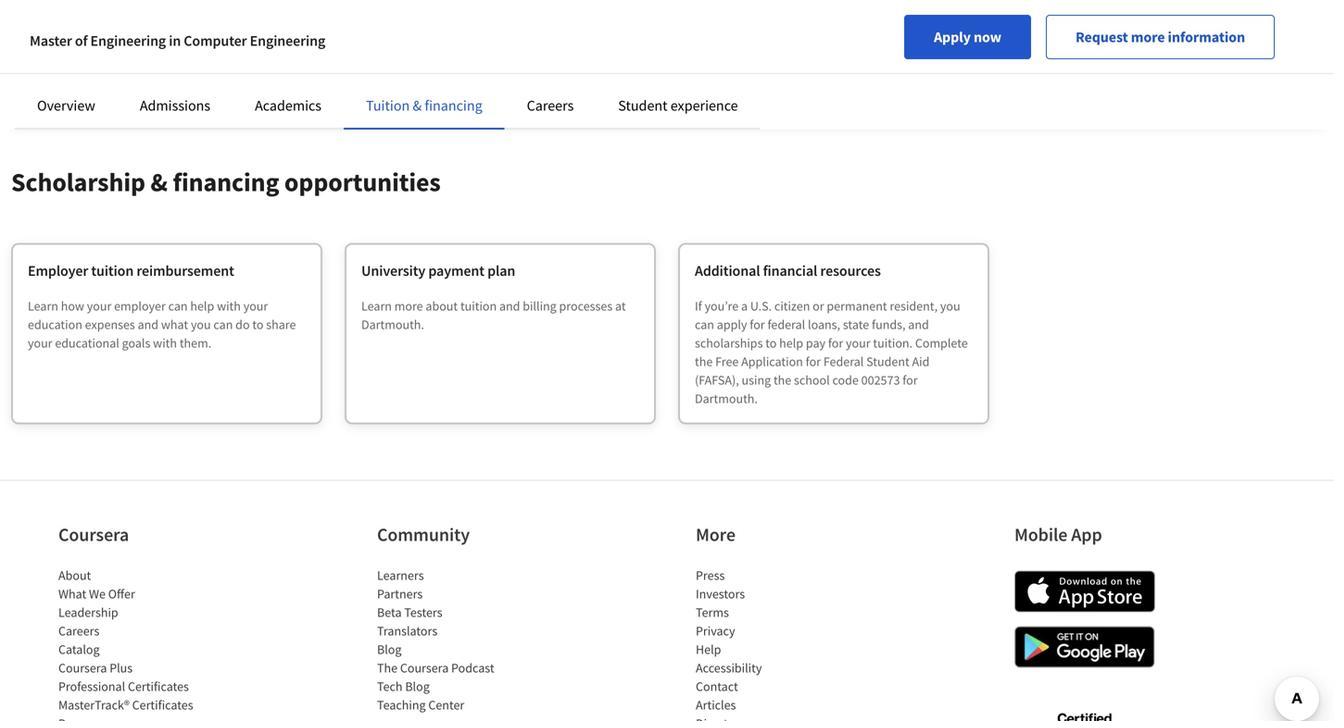 Task type: locate. For each thing, give the bounding box(es) containing it.
pay
[[806, 335, 826, 352]]

to up application
[[765, 335, 777, 352]]

1 horizontal spatial financing
[[425, 96, 482, 115]]

you right resident,
[[940, 298, 960, 315]]

financing for tuition
[[425, 96, 482, 115]]

help
[[190, 298, 214, 315], [779, 335, 803, 352]]

for
[[750, 316, 765, 333], [828, 335, 843, 352], [806, 353, 821, 370], [903, 372, 918, 389]]

0 vertical spatial tuition
[[91, 262, 134, 280]]

terms link
[[696, 604, 729, 621]]

learn for employer tuition reimbursement
[[28, 298, 58, 315]]

0 horizontal spatial list item
[[58, 715, 216, 722]]

1 horizontal spatial dartmouth.
[[695, 390, 758, 407]]

2 engineering from the left
[[250, 31, 325, 50]]

overview link
[[37, 96, 95, 115]]

can up the 'what'
[[168, 298, 188, 315]]

1 list from the left
[[58, 567, 216, 722]]

certificates down professional certificates link
[[132, 697, 193, 714]]

catalog link
[[58, 642, 100, 658]]

1 engineering from the left
[[90, 31, 166, 50]]

3 list from the left
[[696, 567, 853, 722]]

0 horizontal spatial can
[[168, 298, 188, 315]]

1 horizontal spatial more
[[1131, 28, 1165, 46]]

1 vertical spatial &
[[150, 166, 168, 198]]

list containing press
[[696, 567, 853, 722]]

1 learn from the left
[[28, 298, 58, 315]]

list item down the mastertrack® certificates 'link'
[[58, 715, 216, 722]]

with up do
[[217, 298, 241, 315]]

help down the federal
[[779, 335, 803, 352]]

1 horizontal spatial engineering
[[250, 31, 325, 50]]

academics
[[255, 96, 321, 115]]

dartmouth. inside if you're a u.s. citizen or permanent resident, you can apply for federal loans, state funds, and scholarships to help pay for your tuition. complete the free application for federal student aid (fafsa), using the school code 002573 for dartmouth.
[[695, 390, 758, 407]]

tuition right about
[[460, 298, 497, 315]]

privacy link
[[696, 623, 735, 640]]

can down if
[[695, 316, 714, 333]]

1 vertical spatial with
[[153, 335, 177, 352]]

financing right tuition
[[425, 96, 482, 115]]

1 vertical spatial to
[[765, 335, 777, 352]]

the
[[377, 660, 398, 677]]

coursera inside "learners partners beta testers translators blog the coursera podcast tech blog teaching center"
[[400, 660, 449, 677]]

& right tuition
[[413, 96, 422, 115]]

certificates up the mastertrack® certificates 'link'
[[128, 679, 189, 695]]

blog link
[[377, 642, 402, 658]]

more inside request more information button
[[1131, 28, 1165, 46]]

0 vertical spatial careers
[[527, 96, 574, 115]]

in
[[169, 31, 181, 50]]

1 horizontal spatial student
[[866, 353, 910, 370]]

careers
[[527, 96, 574, 115], [58, 623, 99, 640]]

help inside if you're a u.s. citizen or permanent resident, you can apply for federal loans, state funds, and scholarships to help pay for your tuition. complete the free application for federal student aid (fafsa), using the school code 002573 for dartmouth.
[[779, 335, 803, 352]]

billing
[[523, 298, 557, 315]]

0 horizontal spatial careers
[[58, 623, 99, 640]]

1 horizontal spatial you
[[940, 298, 960, 315]]

complete
[[915, 335, 968, 352]]

beta
[[377, 604, 402, 621]]

academics link
[[255, 96, 321, 115]]

for right pay
[[828, 335, 843, 352]]

download on the app store image
[[1014, 571, 1155, 613]]

1 vertical spatial dartmouth.
[[695, 390, 758, 407]]

(fafsa),
[[695, 372, 739, 389]]

at
[[615, 298, 626, 315]]

list item down articles link
[[696, 715, 853, 722]]

logo of certified b corporation image
[[1046, 703, 1122, 722]]

share
[[266, 316, 296, 333]]

002573
[[861, 372, 900, 389]]

help up them.
[[190, 298, 214, 315]]

1 horizontal spatial help
[[779, 335, 803, 352]]

1 vertical spatial tuition
[[460, 298, 497, 315]]

1 vertical spatial help
[[779, 335, 803, 352]]

the up (fafsa),
[[695, 353, 713, 370]]

podcast
[[451, 660, 494, 677]]

0 horizontal spatial engineering
[[90, 31, 166, 50]]

can left do
[[213, 316, 233, 333]]

coursera for learners partners beta testers translators blog the coursera podcast tech blog teaching center
[[400, 660, 449, 677]]

resources
[[820, 262, 881, 280]]

0 horizontal spatial financing
[[173, 166, 279, 198]]

your down "state"
[[846, 335, 870, 352]]

coursera down catalog
[[58, 660, 107, 677]]

additional financial resources
[[695, 262, 881, 280]]

1 horizontal spatial and
[[499, 298, 520, 315]]

2 horizontal spatial and
[[908, 316, 929, 333]]

0 vertical spatial financing
[[425, 96, 482, 115]]

apply
[[717, 316, 747, 333]]

1 horizontal spatial the
[[774, 372, 791, 389]]

1 vertical spatial financing
[[173, 166, 279, 198]]

list item
[[58, 715, 216, 722], [696, 715, 853, 722]]

to right do
[[252, 316, 264, 333]]

blog up the
[[377, 642, 402, 658]]

more left about
[[394, 298, 423, 315]]

learn inside learn how your employer can help with your education expenses and what you can do to share your educational goals with them.
[[28, 298, 58, 315]]

you inside if you're a u.s. citizen or permanent resident, you can apply for federal loans, state funds, and scholarships to help pay for your tuition. complete the free application for federal student aid (fafsa), using the school code 002573 for dartmouth.
[[940, 298, 960, 315]]

about
[[426, 298, 458, 315]]

0 horizontal spatial blog
[[377, 642, 402, 658]]

what
[[161, 316, 188, 333]]

1 vertical spatial more
[[394, 298, 423, 315]]

more right 'request'
[[1131, 28, 1165, 46]]

dartmouth. inside learn more about tuition and billing processes at dartmouth.
[[361, 316, 424, 333]]

learn how your employer can help with your education expenses and what you can do to share your educational goals with them.
[[28, 298, 296, 352]]

learn
[[28, 298, 58, 315], [361, 298, 392, 315]]

0 vertical spatial &
[[413, 96, 422, 115]]

engineering left in at the left top of page
[[90, 31, 166, 50]]

you up them.
[[191, 316, 211, 333]]

0 horizontal spatial learn
[[28, 298, 58, 315]]

coursera inside about what we offer leadership careers catalog coursera plus professional certificates mastertrack® certificates
[[58, 660, 107, 677]]

to
[[252, 316, 264, 333], [765, 335, 777, 352]]

do
[[235, 316, 250, 333]]

offer
[[108, 586, 135, 603]]

and down employer
[[138, 316, 158, 333]]

request more information
[[1076, 28, 1245, 46]]

2 learn from the left
[[361, 298, 392, 315]]

employer
[[28, 262, 88, 280]]

expenses
[[85, 316, 135, 333]]

0 vertical spatial you
[[940, 298, 960, 315]]

0 vertical spatial to
[[252, 316, 264, 333]]

0 vertical spatial dartmouth.
[[361, 316, 424, 333]]

0 vertical spatial blog
[[377, 642, 402, 658]]

list containing about
[[58, 567, 216, 722]]

0 horizontal spatial you
[[191, 316, 211, 333]]

2 horizontal spatial can
[[695, 316, 714, 333]]

you
[[940, 298, 960, 315], [191, 316, 211, 333]]

with down the 'what'
[[153, 335, 177, 352]]

engineering up academics
[[250, 31, 325, 50]]

if
[[695, 298, 702, 315]]

list containing learners
[[377, 567, 535, 715]]

1 vertical spatial student
[[866, 353, 910, 370]]

&
[[413, 96, 422, 115], [150, 166, 168, 198]]

more inside learn more about tuition and billing processes at dartmouth.
[[394, 298, 423, 315]]

a
[[741, 298, 748, 315]]

learn up "education"
[[28, 298, 58, 315]]

dartmouth. down university
[[361, 316, 424, 333]]

using
[[742, 372, 771, 389]]

beta testers link
[[377, 604, 442, 621]]

tuition.
[[873, 335, 913, 352]]

2 horizontal spatial list
[[696, 567, 853, 722]]

master of engineering in computer engineering
[[30, 31, 325, 50]]

and inside if you're a u.s. citizen or permanent resident, you can apply for federal loans, state funds, and scholarships to help pay for your tuition. complete the free application for federal student aid (fafsa), using the school code 002573 for dartmouth.
[[908, 316, 929, 333]]

0 vertical spatial the
[[695, 353, 713, 370]]

1 list item from the left
[[58, 715, 216, 722]]

1 horizontal spatial can
[[213, 316, 233, 333]]

press
[[696, 567, 725, 584]]

coursera plus link
[[58, 660, 133, 677]]

educational
[[55, 335, 119, 352]]

the
[[695, 353, 713, 370], [774, 372, 791, 389]]

admissions link
[[140, 96, 210, 115]]

0 horizontal spatial and
[[138, 316, 158, 333]]

financing for scholarship
[[173, 166, 279, 198]]

student inside if you're a u.s. citizen or permanent resident, you can apply for federal loans, state funds, and scholarships to help pay for your tuition. complete the free application for federal student aid (fafsa), using the school code 002573 for dartmouth.
[[866, 353, 910, 370]]

1 horizontal spatial careers link
[[527, 96, 574, 115]]

dartmouth. down (fafsa),
[[695, 390, 758, 407]]

1 vertical spatial careers link
[[58, 623, 99, 640]]

list
[[58, 567, 216, 722], [377, 567, 535, 715], [696, 567, 853, 722]]

additional
[[695, 262, 760, 280]]

to inside if you're a u.s. citizen or permanent resident, you can apply for federal loans, state funds, and scholarships to help pay for your tuition. complete the free application for federal student aid (fafsa), using the school code 002573 for dartmouth.
[[765, 335, 777, 352]]

and left "billing"
[[499, 298, 520, 315]]

1 horizontal spatial list item
[[696, 715, 853, 722]]

citizen
[[774, 298, 810, 315]]

reimbursement
[[136, 262, 234, 280]]

mastertrack® certificates link
[[58, 697, 193, 714]]

and down resident,
[[908, 316, 929, 333]]

blog up teaching center link
[[405, 679, 430, 695]]

0 vertical spatial with
[[217, 298, 241, 315]]

university payment plan
[[361, 262, 515, 280]]

you inside learn how your employer can help with your education expenses and what you can do to share your educational goals with them.
[[191, 316, 211, 333]]

scholarship & financing opportunities
[[11, 166, 441, 198]]

0 horizontal spatial tuition
[[91, 262, 134, 280]]

0 horizontal spatial with
[[153, 335, 177, 352]]

coursera up tech blog link
[[400, 660, 449, 677]]

catalog
[[58, 642, 100, 658]]

1 horizontal spatial tuition
[[460, 298, 497, 315]]

1 horizontal spatial with
[[217, 298, 241, 315]]

1 horizontal spatial list
[[377, 567, 535, 715]]

student
[[618, 96, 668, 115], [866, 353, 910, 370]]

partners link
[[377, 586, 423, 603]]

0 horizontal spatial student
[[618, 96, 668, 115]]

code
[[832, 372, 859, 389]]

student experience
[[618, 96, 738, 115]]

0 horizontal spatial to
[[252, 316, 264, 333]]

state
[[843, 316, 869, 333]]

1 horizontal spatial blog
[[405, 679, 430, 695]]

engineering
[[90, 31, 166, 50], [250, 31, 325, 50]]

financing down admissions
[[173, 166, 279, 198]]

1 vertical spatial you
[[191, 316, 211, 333]]

teaching
[[377, 697, 426, 714]]

coursera up about at bottom left
[[58, 523, 129, 547]]

student down tuition.
[[866, 353, 910, 370]]

get it on google play image
[[1014, 627, 1155, 668]]

0 horizontal spatial &
[[150, 166, 168, 198]]

aid
[[912, 353, 930, 370]]

certificates
[[128, 679, 189, 695], [132, 697, 193, 714]]

professional
[[58, 679, 125, 695]]

1 horizontal spatial to
[[765, 335, 777, 352]]

0 horizontal spatial help
[[190, 298, 214, 315]]

leadership link
[[58, 604, 118, 621]]

learn down university
[[361, 298, 392, 315]]

apply now button
[[904, 15, 1031, 59]]

the down application
[[774, 372, 791, 389]]

testers
[[404, 604, 442, 621]]

learn inside learn more about tuition and billing processes at dartmouth.
[[361, 298, 392, 315]]

0 horizontal spatial more
[[394, 298, 423, 315]]

1 horizontal spatial learn
[[361, 298, 392, 315]]

information
[[1168, 28, 1245, 46]]

1 vertical spatial careers
[[58, 623, 99, 640]]

2 list from the left
[[377, 567, 535, 715]]

0 vertical spatial careers link
[[527, 96, 574, 115]]

0 vertical spatial more
[[1131, 28, 1165, 46]]

0 horizontal spatial dartmouth.
[[361, 316, 424, 333]]

0 horizontal spatial list
[[58, 567, 216, 722]]

learners partners beta testers translators blog the coursera podcast tech blog teaching center
[[377, 567, 494, 714]]

0 vertical spatial help
[[190, 298, 214, 315]]

tuition up employer
[[91, 262, 134, 280]]

terms
[[696, 604, 729, 621]]

& down admissions
[[150, 166, 168, 198]]

master
[[30, 31, 72, 50]]

1 horizontal spatial &
[[413, 96, 422, 115]]

about link
[[58, 567, 91, 584]]

help
[[696, 642, 721, 658]]

student left experience
[[618, 96, 668, 115]]

can inside if you're a u.s. citizen or permanent resident, you can apply for federal loans, state funds, and scholarships to help pay for your tuition. complete the free application for federal student aid (fafsa), using the school code 002573 for dartmouth.
[[695, 316, 714, 333]]

2 list item from the left
[[696, 715, 853, 722]]

them.
[[180, 335, 211, 352]]



Task type: vqa. For each thing, say whether or not it's contained in the screenshot.
) corresponding to The Bits and Bytes of Computer Networking
no



Task type: describe. For each thing, give the bounding box(es) containing it.
articles
[[696, 697, 736, 714]]

learn more about tuition and billing processes at dartmouth.
[[361, 298, 626, 333]]

payment
[[428, 262, 485, 280]]

leadership
[[58, 604, 118, 621]]

education
[[28, 316, 82, 333]]

mobile
[[1014, 523, 1068, 547]]

or
[[813, 298, 824, 315]]

1 vertical spatial the
[[774, 372, 791, 389]]

help link
[[696, 642, 721, 658]]

if you're a u.s. citizen or permanent resident, you can apply for federal loans, state funds, and scholarships to help pay for your tuition. complete the free application for federal student aid (fafsa), using the school code 002573 for dartmouth.
[[695, 298, 968, 407]]

for down aid
[[903, 372, 918, 389]]

tech
[[377, 679, 403, 695]]

financial
[[763, 262, 817, 280]]

partners
[[377, 586, 423, 603]]

your up "expenses"
[[87, 298, 111, 315]]

loans,
[[808, 316, 840, 333]]

federal
[[823, 353, 864, 370]]

tuition inside learn more about tuition and billing processes at dartmouth.
[[460, 298, 497, 315]]

contact
[[696, 679, 738, 695]]

tech blog link
[[377, 679, 430, 695]]

admissions
[[140, 96, 210, 115]]

your up do
[[243, 298, 268, 315]]

list for coursera
[[58, 567, 216, 722]]

0 vertical spatial student
[[618, 96, 668, 115]]

list for community
[[377, 567, 535, 715]]

experience
[[671, 96, 738, 115]]

tuition & financing link
[[366, 96, 482, 115]]

employer
[[114, 298, 166, 315]]

investors
[[696, 586, 745, 603]]

student experience link
[[618, 96, 738, 115]]

scholarship
[[11, 166, 145, 198]]

for up 'school'
[[806, 353, 821, 370]]

careers inside about what we offer leadership careers catalog coursera plus professional certificates mastertrack® certificates
[[58, 623, 99, 640]]

press investors terms privacy help accessibility contact articles
[[696, 567, 762, 714]]

list for more
[[696, 567, 853, 722]]

plus
[[109, 660, 133, 677]]

learners link
[[377, 567, 424, 584]]

how
[[61, 298, 84, 315]]

free
[[715, 353, 739, 370]]

0 horizontal spatial careers link
[[58, 623, 99, 640]]

of
[[75, 31, 87, 50]]

request
[[1076, 28, 1128, 46]]

1 vertical spatial certificates
[[132, 697, 193, 714]]

investors link
[[696, 586, 745, 603]]

help inside learn how your employer can help with your education expenses and what you can do to share your educational goals with them.
[[190, 298, 214, 315]]

articles link
[[696, 697, 736, 714]]

and inside learn how your employer can help with your education expenses and what you can do to share your educational goals with them.
[[138, 316, 158, 333]]

more for learn
[[394, 298, 423, 315]]

professional certificates link
[[58, 679, 189, 695]]

federal
[[768, 316, 805, 333]]

and inside learn more about tuition and billing processes at dartmouth.
[[499, 298, 520, 315]]

your down "education"
[[28, 335, 52, 352]]

scholarships
[[695, 335, 763, 352]]

1 horizontal spatial careers
[[527, 96, 574, 115]]

opportunities
[[284, 166, 441, 198]]

mastertrack®
[[58, 697, 130, 714]]

employer tuition reimbursement
[[28, 262, 234, 280]]

plan
[[487, 262, 515, 280]]

overview
[[37, 96, 95, 115]]

tuition & financing
[[366, 96, 482, 115]]

teaching center link
[[377, 697, 464, 714]]

now
[[974, 28, 1001, 46]]

request more information button
[[1046, 15, 1275, 59]]

what we offer link
[[58, 586, 135, 603]]

mobile app
[[1014, 523, 1102, 547]]

permanent
[[827, 298, 887, 315]]

list item for more
[[696, 715, 853, 722]]

u.s.
[[750, 298, 772, 315]]

application
[[741, 353, 803, 370]]

apply now
[[934, 28, 1001, 46]]

community
[[377, 523, 470, 547]]

more for request
[[1131, 28, 1165, 46]]

coursera for about what we offer leadership careers catalog coursera plus professional certificates mastertrack® certificates
[[58, 660, 107, 677]]

& for tuition
[[413, 96, 422, 115]]

to inside learn how your employer can help with your education expenses and what you can do to share your educational goals with them.
[[252, 316, 264, 333]]

computer
[[184, 31, 247, 50]]

school
[[794, 372, 830, 389]]

accessibility
[[696, 660, 762, 677]]

0 vertical spatial certificates
[[128, 679, 189, 695]]

goals
[[122, 335, 150, 352]]

app
[[1071, 523, 1102, 547]]

translators
[[377, 623, 437, 640]]

privacy
[[696, 623, 735, 640]]

we
[[89, 586, 106, 603]]

accessibility link
[[696, 660, 762, 677]]

1 vertical spatial blog
[[405, 679, 430, 695]]

apply
[[934, 28, 971, 46]]

the coursera podcast link
[[377, 660, 494, 677]]

list item for coursera
[[58, 715, 216, 722]]

& for scholarship
[[150, 166, 168, 198]]

learners
[[377, 567, 424, 584]]

translators link
[[377, 623, 437, 640]]

for down the u.s.
[[750, 316, 765, 333]]

about what we offer leadership careers catalog coursera plus professional certificates mastertrack® certificates
[[58, 567, 193, 714]]

learn for university payment plan
[[361, 298, 392, 315]]

what
[[58, 586, 86, 603]]

your inside if you're a u.s. citizen or permanent resident, you can apply for federal loans, state funds, and scholarships to help pay for your tuition. complete the free application for federal student aid (fafsa), using the school code 002573 for dartmouth.
[[846, 335, 870, 352]]

about
[[58, 567, 91, 584]]

0 horizontal spatial the
[[695, 353, 713, 370]]



